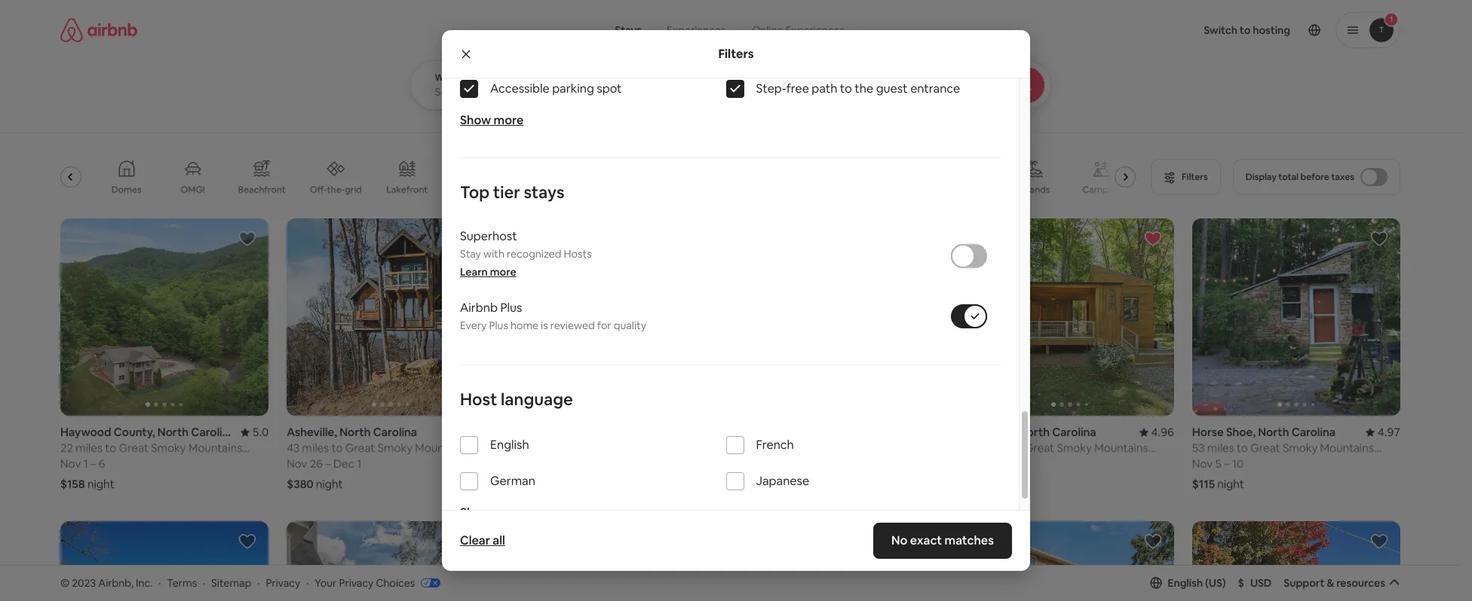 Task type: describe. For each thing, give the bounding box(es) containing it.
airbnb,
[[98, 577, 133, 590]]

carolina inside horse shoe, north carolina 53 miles to great smoky mountains national park
[[1292, 426, 1336, 440]]

remove from wishlist: asheville, north carolina image
[[1144, 230, 1162, 248]]

stays
[[615, 23, 642, 37]]

miles inside 'columbia, south carolina 17 miles to congaree national park'
[[753, 442, 780, 456]]

no exact matches
[[892, 533, 994, 549]]

2 privacy from the left
[[339, 577, 374, 590]]

park inside west columbia, south carolina 23 miles to congaree national park
[[671, 442, 694, 456]]

©
[[60, 577, 69, 590]]

great inside asheville, north carolina 48 miles to great smoky mountains national park
[[1025, 442, 1055, 456]]

beachfront
[[238, 184, 286, 196]]

park inside asheville, north carolina 43 miles to great smoky mountains national park
[[332, 456, 355, 470]]

nov for nov 5 – 10 $115 night
[[1192, 457, 1213, 472]]

language
[[501, 389, 573, 411]]

all
[[493, 533, 505, 549]]

experiences inside 'link'
[[786, 23, 845, 37]]

Where field
[[435, 85, 632, 99]]

free
[[786, 81, 809, 97]]

asheville, north carolina 48 miles to great smoky mountains national park
[[966, 426, 1148, 470]]

exact
[[910, 533, 942, 549]]

$ usd
[[1238, 577, 1272, 590]]

congaree inside west columbia, south carolina 23 miles to congaree national park
[[572, 442, 623, 456]]

step-free path to the guest entrance
[[756, 81, 960, 97]]

congaree inside 'columbia, south carolina 17 miles to congaree national park'
[[796, 442, 848, 456]]

filters
[[718, 46, 754, 61]]

add to wishlist: columbia, south carolina image
[[1144, 534, 1162, 552]]

22 miles to great smoky mountains national park
[[60, 442, 242, 470]]

step-
[[756, 81, 787, 97]]

miles inside horse shoe, north carolina 53 miles to great smoky mountains national park
[[1208, 442, 1234, 456]]

filters dialog
[[442, 0, 1030, 572]]

22
[[60, 442, 73, 456]]

german
[[490, 474, 535, 490]]

more inside superhost stay with recognized hosts learn more
[[490, 266, 516, 279]]

your privacy choices
[[315, 577, 415, 590]]

islands
[[1021, 184, 1050, 196]]

mountains inside asheville, north carolina 48 miles to great smoky mountains national park
[[1095, 442, 1148, 456]]

1 · from the left
[[159, 577, 161, 590]]

carolina for asheville, north carolina 43 miles to great smoky mountains national park
[[373, 426, 417, 440]]

omg!
[[181, 184, 205, 196]]

$115
[[1192, 478, 1215, 492]]

5.0
[[253, 426, 269, 440]]

south inside west columbia, south carolina 23 miles to congaree national park
[[600, 426, 631, 440]]

off-the-grid
[[310, 184, 362, 196]]

domes
[[111, 184, 142, 196]]

more for 2nd show more button from the bottom
[[494, 113, 524, 128]]

clear all
[[460, 533, 505, 549]]

your
[[315, 577, 337, 590]]

smoky inside 22 miles to great smoky mountains national park
[[151, 442, 186, 456]]

nov 1 – 6 $158 night
[[60, 457, 114, 492]]

sitemap link
[[211, 577, 251, 590]]

to inside asheville, north carolina 48 miles to great smoky mountains national park
[[1011, 442, 1022, 456]]

more for first show more button from the bottom
[[494, 506, 524, 521]]

learn
[[460, 266, 488, 279]]

4.96
[[1152, 426, 1174, 440]]

airbnb
[[460, 300, 498, 316]]

superhost stay with recognized hosts learn more
[[460, 229, 592, 279]]

4 · from the left
[[306, 577, 309, 590]]

2 night from the left
[[767, 478, 794, 492]]

48
[[966, 442, 979, 456]]

1 inside nov 26 – dec 1 $380 night
[[357, 457, 362, 472]]

national inside asheville, north carolina 43 miles to great smoky mountains national park
[[287, 456, 330, 470]]

night inside nov 26 – dec 1 $380 night
[[316, 478, 343, 492]]

4.98 out of 5 average rating image
[[460, 426, 495, 440]]

is
[[541, 319, 548, 333]]

lakefront
[[386, 184, 428, 196]]

1 vertical spatial plus
[[489, 319, 508, 333]]

online
[[752, 23, 783, 37]]

stay
[[460, 248, 481, 261]]

asheville, for 48
[[966, 426, 1016, 440]]

&
[[1327, 577, 1334, 590]]

nov 5 – 10 $115 night
[[1192, 457, 1244, 492]]

terms · sitemap · privacy
[[167, 577, 300, 590]]

support
[[1284, 577, 1325, 590]]

learn more link
[[460, 266, 516, 279]]

night inside nov 1 – 6 $158 night
[[87, 478, 114, 492]]

for
[[597, 319, 611, 333]]

reviewed
[[550, 319, 595, 333]]

$
[[1238, 577, 1245, 590]]

play
[[542, 184, 559, 196]]

23
[[513, 442, 526, 456]]

hosts
[[564, 248, 592, 261]]

experiences button
[[654, 15, 739, 45]]

english for english (us)
[[1168, 577, 1203, 590]]

columbia, south carolina 17 miles to congaree national park
[[740, 426, 918, 456]]

french
[[756, 438, 794, 454]]

columbia, inside west columbia, south carolina 23 miles to congaree national park
[[543, 426, 597, 440]]

1 privacy from the left
[[266, 577, 300, 590]]

south inside 'columbia, south carolina 17 miles to congaree national park'
[[796, 426, 828, 440]]

2 · from the left
[[203, 577, 205, 590]]

online experiences
[[752, 23, 845, 37]]

park inside asheville, north carolina 48 miles to great smoky mountains national park
[[1011, 456, 1034, 470]]

superhost
[[460, 229, 517, 245]]

miles inside west columbia, south carolina 23 miles to congaree national park
[[528, 442, 555, 456]]

– for 10
[[1224, 457, 1230, 472]]

entrance
[[911, 81, 960, 97]]

usd
[[1251, 577, 1272, 590]]

add to wishlist: haywood county, north carolina image
[[238, 230, 257, 248]]

carolina for columbia, south carolina 17 miles to congaree national park
[[830, 426, 874, 440]]

host language
[[460, 389, 573, 411]]

total
[[1279, 171, 1299, 183]]

taxes
[[1331, 171, 1355, 183]]

before
[[1301, 171, 1330, 183]]

2 show more button from the top
[[460, 506, 524, 521]]

group containing amazing views
[[17, 148, 1142, 207]]

top
[[460, 182, 490, 203]]

path
[[812, 81, 838, 97]]

park inside 22 miles to great smoky mountains national park
[[106, 456, 128, 470]]

every
[[460, 319, 487, 333]]

national inside west columbia, south carolina 23 miles to congaree national park
[[626, 442, 669, 456]]

4.97 out of 5 average rating image
[[1366, 426, 1401, 440]]

1 add to wishlist: canton, north carolina image from the left
[[918, 534, 936, 552]]

$103
[[740, 478, 764, 492]]

2 add to wishlist: canton, north carolina image from the left
[[1371, 534, 1389, 552]]

show for 2nd show more button from the bottom
[[460, 113, 491, 128]]

countryside
[[452, 184, 505, 196]]

43
[[287, 442, 300, 456]]

clear all button
[[453, 526, 513, 557]]

night inside nov 5 – 10 $115 night
[[1218, 478, 1244, 492]]

(us)
[[1205, 577, 1226, 590]]

stays
[[524, 182, 565, 203]]

english (us)
[[1168, 577, 1226, 590]]

clear
[[460, 533, 490, 549]]

parking
[[552, 81, 594, 97]]

horse shoe, north carolina 53 miles to great smoky mountains national park
[[1192, 426, 1374, 470]]

miles inside asheville, north carolina 48 miles to great smoky mountains national park
[[982, 442, 1009, 456]]

26
[[310, 457, 323, 472]]

map
[[725, 510, 747, 524]]

north for 43
[[340, 426, 371, 440]]

great inside horse shoe, north carolina 53 miles to great smoky mountains national park
[[1251, 442, 1281, 456]]

display total before taxes button
[[1233, 159, 1401, 195]]

where
[[435, 72, 463, 84]]

great inside 22 miles to great smoky mountains national park
[[119, 442, 149, 456]]



Task type: locate. For each thing, give the bounding box(es) containing it.
to right '48'
[[1011, 442, 1022, 456]]

2 vertical spatial more
[[494, 506, 524, 521]]

support & resources
[[1284, 577, 1386, 590]]

2 mountains from the left
[[415, 442, 469, 456]]

0 vertical spatial show more button
[[460, 113, 524, 128]]

2 miles from the left
[[753, 442, 780, 456]]

0 horizontal spatial 1
[[83, 457, 88, 472]]

privacy
[[266, 577, 300, 590], [339, 577, 374, 590]]

0 vertical spatial plus
[[500, 300, 522, 316]]

carolina inside west columbia, south carolina 23 miles to congaree national park
[[634, 426, 678, 440]]

0 horizontal spatial south
[[600, 426, 631, 440]]

show more for 2nd show more button from the bottom
[[460, 113, 524, 128]]

miles inside asheville, north carolina 43 miles to great smoky mountains national park
[[302, 442, 329, 456]]

4 carolina from the left
[[1052, 426, 1097, 440]]

asheville, up 43
[[287, 426, 337, 440]]

1 south from the left
[[796, 426, 828, 440]]

mountains down 4.98 out of 5 average rating icon
[[415, 442, 469, 456]]

national inside horse shoe, north carolina 53 miles to great smoky mountains national park
[[1192, 456, 1235, 470]]

3 smoky from the left
[[1057, 442, 1092, 456]]

– left 6
[[91, 457, 96, 472]]

1 horizontal spatial nov
[[287, 457, 307, 472]]

1 horizontal spatial south
[[796, 426, 828, 440]]

1 horizontal spatial experiences
[[786, 23, 845, 37]]

columbia, right west
[[543, 426, 597, 440]]

$250
[[513, 478, 540, 492]]

1 – from the left
[[91, 457, 96, 472]]

recognized
[[507, 248, 562, 261]]

mountains down 5.0 out of 5 average rating icon
[[189, 442, 242, 456]]

0 horizontal spatial add to wishlist: canton, north carolina image
[[918, 534, 936, 552]]

nov for nov 1 – 6 $158 night
[[60, 457, 81, 472]]

park right 26
[[332, 456, 355, 470]]

3 miles from the left
[[302, 442, 329, 456]]

to
[[840, 81, 852, 97], [105, 442, 116, 456], [782, 442, 794, 456], [332, 442, 343, 456], [558, 442, 569, 456], [1011, 442, 1022, 456], [1237, 442, 1248, 456]]

2 1 from the left
[[357, 457, 362, 472]]

to inside 22 miles to great smoky mountains national park
[[105, 442, 116, 456]]

show more button
[[460, 113, 524, 128], [460, 506, 524, 521]]

plus
[[500, 300, 522, 316], [489, 319, 508, 333]]

1 great from the left
[[119, 442, 149, 456]]

to right 23
[[558, 442, 569, 456]]

2 south from the left
[[600, 426, 631, 440]]

1 smoky from the left
[[151, 442, 186, 456]]

great
[[119, 442, 149, 456], [345, 442, 375, 456], [1025, 442, 1055, 456], [1251, 442, 1281, 456]]

0 horizontal spatial north
[[340, 426, 371, 440]]

2 smoky from the left
[[378, 442, 413, 456]]

smoky
[[151, 442, 186, 456], [378, 442, 413, 456], [1057, 442, 1092, 456], [1283, 442, 1318, 456]]

1 right dec
[[357, 457, 362, 472]]

more down with on the left
[[490, 266, 516, 279]]

– inside nov 5 – 10 $115 night
[[1224, 457, 1230, 472]]

nov inside nov 1 – 6 $158 night
[[60, 457, 81, 472]]

2 experiences from the left
[[786, 23, 845, 37]]

4 smoky from the left
[[1283, 442, 1318, 456]]

0 horizontal spatial columbia,
[[543, 426, 597, 440]]

1 nov from the left
[[60, 457, 81, 472]]

1 mountains from the left
[[189, 442, 242, 456]]

miles up 26
[[302, 442, 329, 456]]

–
[[91, 457, 96, 472], [325, 457, 331, 472], [1224, 457, 1230, 472]]

shoe,
[[1226, 426, 1256, 440]]

1 vertical spatial more
[[490, 266, 516, 279]]

1 vertical spatial show more button
[[460, 506, 524, 521]]

show more for first show more button from the bottom
[[460, 506, 524, 521]]

amazing views
[[17, 184, 81, 196]]

2023
[[72, 577, 96, 590]]

privacy right your
[[339, 577, 374, 590]]

terms
[[167, 577, 197, 590]]

1 horizontal spatial north
[[1019, 426, 1050, 440]]

1 miles from the left
[[76, 442, 102, 456]]

miles up 6
[[76, 442, 102, 456]]

4 mountains from the left
[[1320, 442, 1374, 456]]

smoky inside asheville, north carolina 48 miles to great smoky mountains national park
[[1057, 442, 1092, 456]]

2 nov from the left
[[287, 457, 307, 472]]

miles down west
[[528, 442, 555, 456]]

plus right every
[[489, 319, 508, 333]]

nov inside nov 5 – 10 $115 night
[[1192, 457, 1213, 472]]

1 congaree from the left
[[796, 442, 848, 456]]

what can we help you find? tab list
[[603, 15, 739, 45]]

2 show more from the top
[[460, 506, 524, 521]]

the
[[855, 81, 874, 97]]

to down shoe,
[[1237, 442, 1248, 456]]

2 horizontal spatial north
[[1258, 426, 1289, 440]]

resources
[[1337, 577, 1386, 590]]

mountains down 4.96 out of 5 average rating icon
[[1095, 442, 1148, 456]]

1 horizontal spatial columbia,
[[740, 426, 794, 440]]

mountains inside 22 miles to great smoky mountains national park
[[189, 442, 242, 456]]

nov for nov 26 – dec 1 $380 night
[[287, 457, 307, 472]]

1 horizontal spatial –
[[325, 457, 331, 472]]

add to wishlist: canton, north carolina image
[[918, 534, 936, 552], [1371, 534, 1389, 552]]

1 experiences from the left
[[667, 23, 726, 37]]

home
[[511, 319, 539, 333]]

park right 6
[[106, 456, 128, 470]]

online experiences link
[[739, 15, 858, 45]]

camping
[[1083, 184, 1122, 196]]

6 miles from the left
[[1208, 442, 1234, 456]]

add to wishlist: canton, north carolina image right no
[[918, 534, 936, 552]]

north for 48
[[1019, 426, 1050, 440]]

2 – from the left
[[325, 457, 331, 472]]

to inside west columbia, south carolina 23 miles to congaree national park
[[558, 442, 569, 456]]

north inside asheville, north carolina 43 miles to great smoky mountains national park
[[340, 426, 371, 440]]

north inside asheville, north carolina 48 miles to great smoky mountains national park
[[1019, 426, 1050, 440]]

english left (us)
[[1168, 577, 1203, 590]]

top tier stays
[[460, 182, 565, 203]]

1 carolina from the left
[[830, 426, 874, 440]]

add to wishlist: columbia, south carolina image
[[465, 534, 483, 552]]

0 horizontal spatial nov
[[60, 457, 81, 472]]

south
[[796, 426, 828, 440], [600, 426, 631, 440]]

1 horizontal spatial congaree
[[796, 442, 848, 456]]

miles inside 22 miles to great smoky mountains national park
[[76, 442, 102, 456]]

display total before taxes
[[1246, 171, 1355, 183]]

north
[[340, 426, 371, 440], [1019, 426, 1050, 440], [1258, 426, 1289, 440]]

1 horizontal spatial english
[[1168, 577, 1203, 590]]

stays tab panel
[[410, 60, 1092, 110]]

great up dec
[[345, 442, 375, 456]]

– for dec
[[325, 457, 331, 472]]

to up 6
[[105, 442, 116, 456]]

plus up home
[[500, 300, 522, 316]]

support & resources button
[[1284, 577, 1401, 590]]

5
[[1215, 457, 1222, 472]]

park inside 'columbia, south carolina 17 miles to congaree national park'
[[895, 442, 918, 456]]

your privacy choices link
[[315, 577, 441, 591]]

nov inside nov 26 – dec 1 $380 night
[[287, 457, 307, 472]]

mountains inside horse shoe, north carolina 53 miles to great smoky mountains national park
[[1320, 442, 1374, 456]]

group
[[17, 148, 1142, 207], [60, 219, 269, 417], [287, 219, 703, 417], [305, 219, 930, 417], [740, 219, 948, 417], [966, 219, 1174, 417], [1192, 219, 1401, 417], [60, 522, 269, 602], [287, 522, 495, 602], [513, 522, 721, 602], [740, 522, 948, 602], [966, 522, 1174, 602], [1192, 522, 1401, 602]]

3 north from the left
[[1258, 426, 1289, 440]]

night down 6
[[87, 478, 114, 492]]

1 1 from the left
[[83, 457, 88, 472]]

night right the '$103'
[[767, 478, 794, 492]]

4 great from the left
[[1251, 442, 1281, 456]]

sitemap
[[211, 577, 251, 590]]

1 night from the left
[[87, 478, 114, 492]]

show more down accessible
[[460, 113, 524, 128]]

5 night from the left
[[1218, 478, 1244, 492]]

None search field
[[410, 0, 1092, 110]]

2 carolina from the left
[[373, 426, 417, 440]]

3 mountains from the left
[[1095, 442, 1148, 456]]

to inside 'columbia, south carolina 17 miles to congaree national park'
[[782, 442, 794, 456]]

great inside asheville, north carolina 43 miles to great smoky mountains national park
[[345, 442, 375, 456]]

1 left 6
[[83, 457, 88, 472]]

miles right '48'
[[982, 442, 1009, 456]]

no
[[892, 533, 908, 549]]

3 night from the left
[[316, 478, 343, 492]]

0 horizontal spatial congaree
[[572, 442, 623, 456]]

1
[[83, 457, 88, 472], [357, 457, 362, 472]]

show more button down accessible
[[460, 113, 524, 128]]

asheville, up '48'
[[966, 426, 1016, 440]]

accessible parking spot
[[490, 81, 622, 97]]

to up dec
[[332, 442, 343, 456]]

3 great from the left
[[1025, 442, 1055, 456]]

0 vertical spatial english
[[490, 438, 529, 454]]

– inside nov 1 – 6 $158 night
[[91, 457, 96, 472]]

dec
[[333, 457, 354, 472]]

2 north from the left
[[1019, 426, 1050, 440]]

2 great from the left
[[345, 442, 375, 456]]

park left the 17
[[671, 442, 694, 456]]

display
[[1246, 171, 1277, 183]]

with
[[483, 248, 505, 261]]

5 carolina from the left
[[1292, 426, 1336, 440]]

inc.
[[136, 577, 153, 590]]

views
[[57, 184, 81, 196]]

1 asheville, from the left
[[287, 426, 337, 440]]

– right 5
[[1224, 457, 1230, 472]]

2 asheville, from the left
[[966, 426, 1016, 440]]

·
[[159, 577, 161, 590], [203, 577, 205, 590], [257, 577, 260, 590], [306, 577, 309, 590]]

1 vertical spatial show more
[[460, 506, 524, 521]]

carolina inside 'columbia, south carolina 17 miles to congaree national park'
[[830, 426, 874, 440]]

park right 5
[[1238, 456, 1260, 470]]

privacy link
[[266, 577, 300, 590]]

great down shoe,
[[1251, 442, 1281, 456]]

national inside asheville, north carolina 48 miles to great smoky mountains national park
[[966, 456, 1009, 470]]

add to wishlist: horse shoe, north carolina image
[[1371, 230, 1389, 248]]

· right terms 'link'
[[203, 577, 205, 590]]

great right '48'
[[1025, 442, 1055, 456]]

nov left 5
[[1192, 457, 1213, 472]]

mountains inside asheville, north carolina 43 miles to great smoky mountains national park
[[415, 442, 469, 456]]

nov down 22
[[60, 457, 81, 472]]

· right inc.
[[159, 577, 161, 590]]

– inside nov 26 – dec 1 $380 night
[[325, 457, 331, 472]]

2 columbia, from the left
[[543, 426, 597, 440]]

1 north from the left
[[340, 426, 371, 440]]

© 2023 airbnb, inc. ·
[[60, 577, 161, 590]]

quality
[[614, 319, 646, 333]]

experiences right online on the top right of page
[[786, 23, 845, 37]]

to inside horse shoe, north carolina 53 miles to great smoky mountains national park
[[1237, 442, 1248, 456]]

4.96 out of 5 average rating image
[[1139, 426, 1174, 440]]

great right 22
[[119, 442, 149, 456]]

2 horizontal spatial –
[[1224, 457, 1230, 472]]

asheville, north carolina 43 miles to great smoky mountains national park
[[287, 426, 469, 470]]

asheville, inside asheville, north carolina 43 miles to great smoky mountains national park
[[287, 426, 337, 440]]

privacy left your
[[266, 577, 300, 590]]

to up japanese
[[782, 442, 794, 456]]

0 vertical spatial show more
[[460, 113, 524, 128]]

3 · from the left
[[257, 577, 260, 590]]

10
[[1232, 457, 1244, 472]]

0 horizontal spatial privacy
[[266, 577, 300, 590]]

add to wishlist: canton, north carolina image up "resources"
[[1371, 534, 1389, 552]]

show inside button
[[696, 510, 723, 524]]

1 show more button from the top
[[460, 113, 524, 128]]

to inside asheville, north carolina 43 miles to great smoky mountains national park
[[332, 442, 343, 456]]

1 columbia, from the left
[[740, 426, 794, 440]]

english inside the filters dialog
[[490, 438, 529, 454]]

to left the
[[840, 81, 852, 97]]

horse
[[1192, 426, 1224, 440]]

1 horizontal spatial asheville,
[[966, 426, 1016, 440]]

1 horizontal spatial add to wishlist: canton, north carolina image
[[1371, 534, 1389, 552]]

night down 26
[[316, 478, 343, 492]]

0 horizontal spatial experiences
[[667, 23, 726, 37]]

to inside the filters dialog
[[840, 81, 852, 97]]

3 – from the left
[[1224, 457, 1230, 472]]

smoky inside horse shoe, north carolina 53 miles to great smoky mountains national park
[[1283, 442, 1318, 456]]

3 nov from the left
[[1192, 457, 1213, 472]]

show up clear
[[460, 506, 491, 521]]

1 horizontal spatial 1
[[357, 457, 362, 472]]

english (us) button
[[1150, 577, 1226, 590]]

asheville, inside asheville, north carolina 48 miles to great smoky mountains national park
[[966, 426, 1016, 440]]

0 horizontal spatial asheville,
[[287, 426, 337, 440]]

national inside 'columbia, south carolina 17 miles to congaree national park'
[[850, 442, 893, 456]]

1 show more from the top
[[460, 113, 524, 128]]

· left your
[[306, 577, 309, 590]]

$103 night
[[740, 478, 794, 492]]

nov down 43
[[287, 457, 307, 472]]

0 horizontal spatial english
[[490, 438, 529, 454]]

3 carolina from the left
[[634, 426, 678, 440]]

– for 6
[[91, 457, 96, 472]]

terms link
[[167, 577, 197, 590]]

night down 10
[[1218, 478, 1244, 492]]

2 horizontal spatial nov
[[1192, 457, 1213, 472]]

more up "all"
[[494, 506, 524, 521]]

show for first show more button from the bottom
[[460, 506, 491, 521]]

airbnb plus every plus home is reviewed for quality
[[460, 300, 646, 333]]

english
[[490, 438, 529, 454], [1168, 577, 1203, 590]]

0 horizontal spatial –
[[91, 457, 96, 472]]

– right 26
[[325, 457, 331, 472]]

5.0 out of 5 average rating image
[[240, 426, 269, 440]]

north inside horse shoe, north carolina 53 miles to great smoky mountains national park
[[1258, 426, 1289, 440]]

show down where
[[460, 113, 491, 128]]

1 horizontal spatial privacy
[[339, 577, 374, 590]]

$158
[[60, 478, 85, 492]]

national
[[850, 442, 893, 456], [626, 442, 669, 456], [60, 456, 103, 470], [287, 456, 330, 470], [966, 456, 1009, 470], [1192, 456, 1235, 470]]

english for english
[[490, 438, 529, 454]]

4 miles from the left
[[528, 442, 555, 456]]

experiences inside button
[[667, 23, 726, 37]]

1 vertical spatial english
[[1168, 577, 1203, 590]]

4 night from the left
[[993, 478, 1020, 492]]

choices
[[376, 577, 415, 590]]

park left '48'
[[895, 442, 918, 456]]

the-
[[327, 184, 345, 196]]

mountains down the 4.97 out of 5 average rating icon
[[1320, 442, 1374, 456]]

2 congaree from the left
[[572, 442, 623, 456]]

host
[[460, 389, 497, 411]]

add to wishlist: asheville, north carolina image
[[465, 230, 483, 248]]

park inside horse shoe, north carolina 53 miles to great smoky mountains national park
[[1238, 456, 1260, 470]]

park
[[895, 442, 918, 456], [671, 442, 694, 456], [106, 456, 128, 470], [332, 456, 355, 470], [1011, 456, 1034, 470], [1238, 456, 1260, 470]]

miles right the 17
[[753, 442, 780, 456]]

guest
[[876, 81, 908, 97]]

more down accessible
[[494, 113, 524, 128]]

· left privacy link
[[257, 577, 260, 590]]

carolina for asheville, north carolina 48 miles to great smoky mountains national park
[[1052, 426, 1097, 440]]

1 inside nov 1 – 6 $158 night
[[83, 457, 88, 472]]

add to wishlist: canton, north carolina image
[[238, 534, 257, 552]]

4.97
[[1378, 426, 1401, 440]]

stays button
[[603, 15, 654, 45]]

show
[[460, 113, 491, 128], [460, 506, 491, 521], [696, 510, 723, 524]]

profile element
[[881, 0, 1401, 60]]

columbia, up the 17
[[740, 426, 794, 440]]

amazing
[[17, 184, 55, 196]]

park right '48'
[[1011, 456, 1034, 470]]

experiences up filters
[[667, 23, 726, 37]]

show more button up "all"
[[460, 506, 524, 521]]

6
[[99, 457, 105, 472]]

show left "map"
[[696, 510, 723, 524]]

none search field containing stays
[[410, 0, 1092, 110]]

night down asheville, north carolina 48 miles to great smoky mountains national park at the right of the page
[[993, 478, 1020, 492]]

night
[[87, 478, 114, 492], [767, 478, 794, 492], [316, 478, 343, 492], [993, 478, 1020, 492], [1218, 478, 1244, 492]]

miles up 5
[[1208, 442, 1234, 456]]

smoky inside asheville, north carolina 43 miles to great smoky mountains national park
[[378, 442, 413, 456]]

english up german on the left
[[490, 438, 529, 454]]

5 miles from the left
[[982, 442, 1009, 456]]

asheville, for 43
[[287, 426, 337, 440]]

columbia, inside 'columbia, south carolina 17 miles to congaree national park'
[[740, 426, 794, 440]]

carolina inside asheville, north carolina 43 miles to great smoky mountains national park
[[373, 426, 417, 440]]

carolina inside asheville, north carolina 48 miles to great smoky mountains national park
[[1052, 426, 1097, 440]]

show more up "all"
[[460, 506, 524, 521]]

$380
[[287, 478, 314, 492]]

nov 26 – dec 1 $380 night
[[287, 457, 362, 492]]

0 vertical spatial more
[[494, 113, 524, 128]]

national inside 22 miles to great smoky mountains national park
[[60, 456, 103, 470]]

west columbia, south carolina 23 miles to congaree national park
[[513, 426, 694, 456]]



Task type: vqa. For each thing, say whether or not it's contained in the screenshot.
the 26
yes



